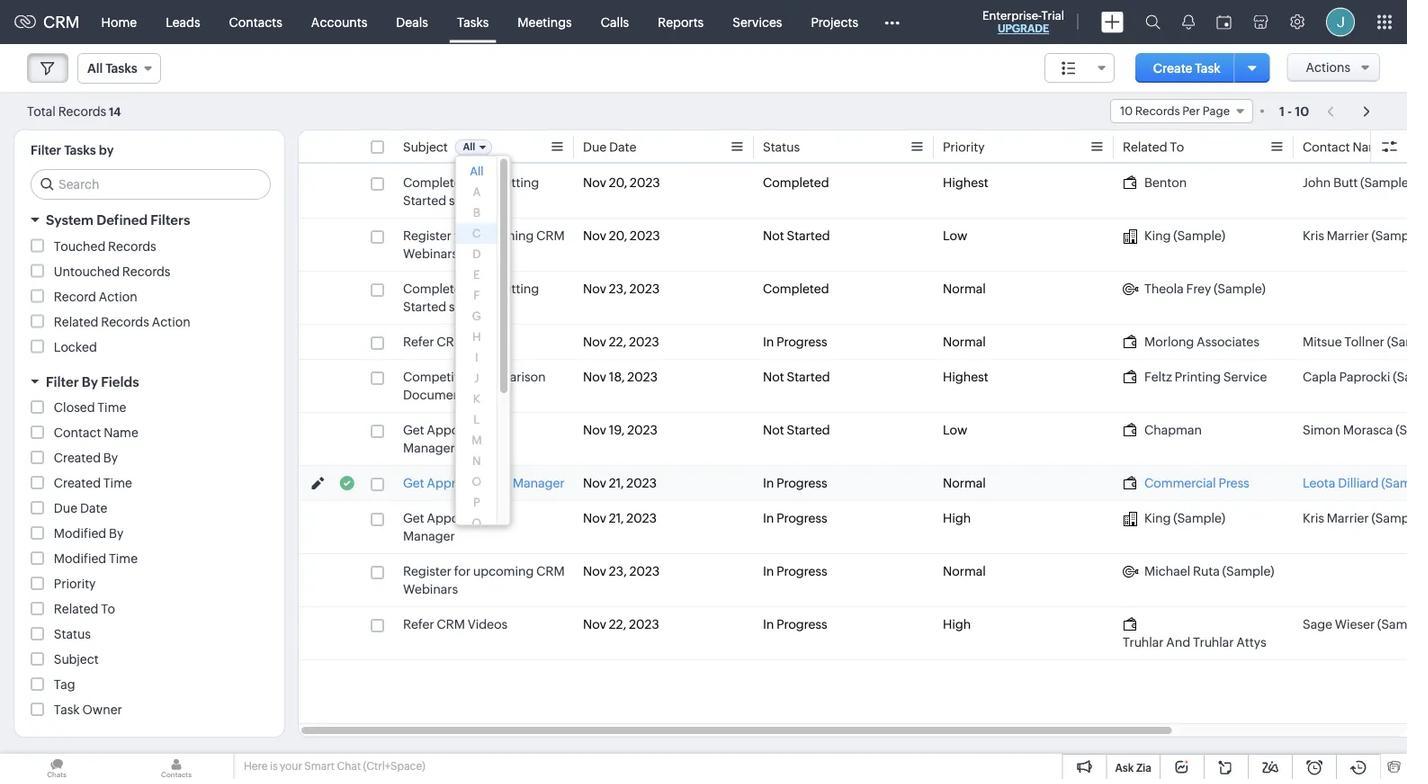 Task type: vqa. For each thing, say whether or not it's contained in the screenshot.
Customization DROPDOWN BUTTON
no



Task type: describe. For each thing, give the bounding box(es) containing it.
22, for high
[[609, 617, 627, 632]]

steps for nov 23, 2023
[[449, 300, 480, 314]]

your
[[280, 760, 302, 773]]

morlong associates
[[1145, 335, 1260, 349]]

1 vertical spatial contact
[[54, 426, 101, 440]]

projects
[[811, 15, 858, 29]]

(s
[[1396, 423, 1407, 437]]

leota dilliard (sam link
[[1303, 474, 1407, 492]]

c
[[472, 226, 481, 240]]

21, for get apporval from manager
[[609, 511, 624, 526]]

home
[[101, 15, 137, 29]]

get for low
[[403, 423, 424, 437]]

(sam for sage wieser (sam
[[1378, 617, 1407, 632]]

simon morasca (s link
[[1303, 421, 1407, 439]]

2 vertical spatial related
[[54, 602, 98, 616]]

create menu element
[[1091, 0, 1135, 44]]

morlong associates link
[[1123, 333, 1260, 351]]

fields
[[101, 374, 139, 390]]

touched records
[[54, 239, 156, 253]]

reports link
[[644, 0, 718, 44]]

records for untouched
[[122, 264, 170, 278]]

0 vertical spatial name
[[1353, 140, 1387, 154]]

modified for modified time
[[54, 552, 106, 566]]

press
[[1219, 476, 1250, 490]]

not started for nov 18, 2023
[[763, 370, 830, 384]]

refer crm videos for high
[[403, 617, 508, 632]]

not for nov 18, 2023
[[763, 370, 784, 384]]

o
[[472, 475, 481, 488]]

not for nov 19, 2023
[[763, 423, 784, 437]]

nov 21, 2023 for get approval from manager
[[583, 476, 657, 490]]

j
[[474, 371, 479, 385]]

task owner
[[54, 703, 122, 717]]

2023 for register for upcoming crm webinars link for nov 20, 2023
[[630, 229, 660, 243]]

michael ruta (sample)
[[1145, 564, 1275, 579]]

profile element
[[1316, 0, 1366, 44]]

0 vertical spatial related to
[[1123, 140, 1184, 154]]

1 vertical spatial to
[[101, 602, 115, 616]]

20, for register for upcoming crm webinars
[[609, 229, 627, 243]]

tag
[[54, 678, 75, 692]]

nov 20, 2023 for complete crm getting started steps
[[583, 175, 660, 190]]

in for morlong associates
[[763, 335, 774, 349]]

tollner
[[1345, 335, 1385, 349]]

in progress for michael
[[763, 564, 827, 579]]

not started for nov 20, 2023
[[763, 229, 830, 243]]

benton
[[1145, 175, 1187, 190]]

(sample
[[1361, 175, 1407, 190]]

Other Modules field
[[873, 8, 912, 36]]

a
[[472, 185, 480, 198]]

0 horizontal spatial action
[[99, 289, 137, 304]]

task inside create task button
[[1195, 61, 1221, 75]]

tasks link
[[443, 0, 503, 44]]

records for 10
[[1135, 104, 1180, 118]]

marrier for low
[[1327, 229, 1369, 243]]

nov for register for upcoming crm webinars link for nov 20, 2023
[[583, 229, 606, 243]]

john
[[1303, 175, 1331, 190]]

chats image
[[0, 754, 113, 779]]

trial
[[1042, 9, 1064, 22]]

complete crm getting started steps for nov 20, 2023
[[403, 175, 539, 208]]

all for all tasks
[[87, 61, 103, 76]]

dilliard
[[1338, 476, 1379, 490]]

kris marrier (samp for high
[[1303, 511, 1407, 526]]

0 horizontal spatial status
[[54, 627, 91, 642]]

michael
[[1145, 564, 1191, 579]]

home link
[[87, 0, 151, 44]]

22, for normal
[[609, 335, 627, 349]]

enterprise-trial upgrade
[[983, 9, 1064, 35]]

nov 20, 2023 for register for upcoming crm webinars
[[583, 229, 660, 243]]

videos for normal
[[468, 335, 508, 349]]

normal for theola frey (sample)
[[943, 282, 986, 296]]

19,
[[609, 423, 625, 437]]

1 truhlar from the left
[[1123, 635, 1164, 650]]

get approval from manager link
[[403, 474, 565, 492]]

low for chapman
[[943, 423, 968, 437]]

zia
[[1136, 762, 1152, 774]]

nov 21, 2023 for get apporval from manager
[[583, 511, 657, 526]]

calendar image
[[1217, 15, 1232, 29]]

reports
[[658, 15, 704, 29]]

0 vertical spatial subject
[[403, 140, 448, 154]]

manager for high
[[403, 529, 455, 543]]

nov for get apporval from manager link corresponding to nov 19, 2023
[[583, 423, 606, 437]]

highest for not started
[[943, 370, 989, 384]]

is
[[270, 760, 278, 773]]

kris marrier (samp link for high
[[1303, 509, 1407, 527]]

get approval from manager
[[403, 476, 565, 490]]

(sample) right ruta
[[1223, 564, 1275, 579]]

sage wieser (sam
[[1303, 617, 1407, 632]]

progress for king (sample)
[[777, 511, 827, 526]]

1 vertical spatial due date
[[54, 501, 107, 516]]

nov 23, 2023 for register for upcoming crm webinars
[[583, 564, 660, 579]]

search element
[[1135, 0, 1172, 44]]

upcoming for nov 20, 2023
[[473, 229, 534, 243]]

filter by fields
[[46, 374, 139, 390]]

10 inside 10 records per page field
[[1120, 104, 1133, 118]]

nov 18, 2023
[[583, 370, 658, 384]]

simon morasca (s
[[1303, 423, 1407, 437]]

getting for nov 20, 2023
[[495, 175, 539, 190]]

21, for get approval from manager
[[609, 476, 624, 490]]

0 vertical spatial priority
[[943, 140, 985, 154]]

0 horizontal spatial date
[[80, 501, 107, 516]]

mitsue
[[1303, 335, 1342, 349]]

morasca
[[1343, 423, 1393, 437]]

time for modified time
[[109, 552, 138, 566]]

tasks for all tasks
[[106, 61, 137, 76]]

get for high
[[403, 511, 424, 526]]

system
[[46, 212, 94, 228]]

1 vertical spatial priority
[[54, 577, 96, 591]]

and
[[1166, 635, 1191, 650]]

feltz printing service
[[1145, 370, 1267, 384]]

steps for nov 20, 2023
[[449, 193, 480, 208]]

(sa
[[1393, 370, 1407, 384]]

10 records per page
[[1120, 104, 1230, 118]]

closed time
[[54, 400, 126, 415]]

commercial
[[1145, 476, 1216, 490]]

1 horizontal spatial contact
[[1303, 140, 1350, 154]]

refer crm videos for normal
[[403, 335, 508, 349]]

sage
[[1303, 617, 1333, 632]]

from for low
[[483, 423, 511, 437]]

m
[[471, 433, 481, 447]]

not for nov 20, 2023
[[763, 229, 784, 243]]

nov 22, 2023 for normal
[[583, 335, 659, 349]]

signals element
[[1172, 0, 1206, 44]]

deals
[[396, 15, 428, 29]]

modified time
[[54, 552, 138, 566]]

0 horizontal spatial contact name
[[54, 426, 138, 440]]

18,
[[609, 370, 625, 384]]

wieser
[[1335, 617, 1375, 632]]

2 truhlar from the left
[[1193, 635, 1234, 650]]

king (sample) for low
[[1145, 229, 1226, 243]]

1 vertical spatial due
[[54, 501, 78, 516]]

leota dilliard (sam
[[1303, 476, 1407, 490]]

approval
[[427, 476, 480, 490]]

for for nov 20, 2023
[[454, 229, 471, 243]]

get apporval from manager link for nov 21, 2023
[[403, 509, 565, 545]]

(samp for low
[[1372, 229, 1407, 243]]

here
[[244, 760, 268, 773]]

upgrade
[[998, 22, 1049, 35]]

frey
[[1186, 282, 1211, 296]]

accounts
[[311, 15, 367, 29]]

(sample) up frey
[[1174, 229, 1226, 243]]

nov for the complete crm getting started steps link for nov 20, 2023
[[583, 175, 606, 190]]

nov for the complete crm getting started steps link associated with nov 23, 2023
[[583, 282, 606, 296]]

row group containing complete crm getting started steps
[[299, 166, 1407, 660]]

refer for normal
[[403, 335, 434, 349]]

records for touched
[[108, 239, 156, 253]]

in for truhlar and truhlar attys
[[763, 617, 774, 632]]

l
[[473, 413, 479, 426]]

1 horizontal spatial to
[[1170, 140, 1184, 154]]

p
[[473, 495, 480, 509]]

benton link
[[1123, 174, 1187, 192]]

10 nov from the top
[[583, 617, 606, 632]]

upcoming for nov 23, 2023
[[473, 564, 534, 579]]

crm link
[[14, 13, 80, 31]]

ruta
[[1193, 564, 1220, 579]]

apporval for nov 21, 2023
[[427, 511, 480, 526]]

create task button
[[1135, 53, 1239, 83]]

0 vertical spatial contact name
[[1303, 140, 1387, 154]]

nov for nov 23, 2023's register for upcoming crm webinars link
[[583, 564, 606, 579]]

progress for michael ruta (sample)
[[777, 564, 827, 579]]

1 horizontal spatial 10
[[1295, 104, 1309, 118]]

modified by
[[54, 526, 124, 541]]

1 horizontal spatial due date
[[583, 140, 637, 154]]

q
[[472, 516, 481, 530]]

kris marrier (samp link for low
[[1303, 227, 1407, 245]]

20, for complete crm getting started steps
[[609, 175, 627, 190]]

get apporval from manager for nov 21, 2023
[[403, 511, 511, 543]]

by for filter
[[82, 374, 98, 390]]

locked
[[54, 340, 97, 354]]

started for for
[[787, 229, 830, 243]]

register for nov 20, 2023
[[403, 229, 452, 243]]

from for high
[[483, 511, 511, 526]]

page
[[1203, 104, 1230, 118]]

0 vertical spatial due
[[583, 140, 607, 154]]

2023 for the complete crm getting started steps link for nov 20, 2023
[[630, 175, 660, 190]]

by for modified
[[109, 526, 124, 541]]

manager for normal
[[513, 476, 565, 490]]

filter tasks by
[[31, 143, 114, 157]]

get for normal
[[403, 476, 424, 490]]



Task type: locate. For each thing, give the bounding box(es) containing it.
complete
[[403, 175, 461, 190], [403, 282, 461, 296]]

register for upcoming crm webinars for nov 20, 2023
[[403, 229, 565, 261]]

0 vertical spatial for
[[454, 229, 471, 243]]

contact up john
[[1303, 140, 1350, 154]]

records down touched records
[[122, 264, 170, 278]]

related to up "benton" link
[[1123, 140, 1184, 154]]

1 vertical spatial highest
[[943, 370, 989, 384]]

2023 for get approval from manager link
[[627, 476, 657, 490]]

Search text field
[[31, 170, 270, 199]]

complete crm getting started steps link for nov 20, 2023
[[403, 174, 565, 210]]

complete crm getting started steps link up h
[[403, 280, 565, 316]]

getting for nov 23, 2023
[[495, 282, 539, 296]]

2 kris marrier (samp link from the top
[[1303, 509, 1407, 527]]

register for upcoming crm webinars
[[403, 229, 565, 261], [403, 564, 565, 597]]

normal
[[943, 282, 986, 296], [943, 335, 986, 349], [943, 476, 986, 490], [943, 564, 986, 579]]

all up a
[[463, 141, 475, 153]]

1 nov 20, 2023 from the top
[[583, 175, 660, 190]]

3 progress from the top
[[777, 511, 827, 526]]

king (sample) link down benton
[[1123, 227, 1226, 245]]

0 horizontal spatial name
[[104, 426, 138, 440]]

1 vertical spatial king
[[1145, 511, 1171, 526]]

1 vertical spatial 23,
[[609, 564, 627, 579]]

2 21, from the top
[[609, 511, 624, 526]]

0 vertical spatial get apporval from manager
[[403, 423, 511, 455]]

a b c d e f g h i j k l m n o p q
[[471, 185, 481, 530]]

1 vertical spatial kris marrier (samp
[[1303, 511, 1407, 526]]

created for created time
[[54, 476, 101, 490]]

2 vertical spatial manager
[[403, 529, 455, 543]]

time down modified by
[[109, 552, 138, 566]]

1 highest from the top
[[943, 175, 989, 190]]

apporval for nov 19, 2023
[[427, 423, 480, 437]]

upcoming up d
[[473, 229, 534, 243]]

create
[[1153, 61, 1193, 75]]

1 in from the top
[[763, 335, 774, 349]]

10 left per
[[1120, 104, 1133, 118]]

1 nov from the top
[[583, 175, 606, 190]]

1 kris from the top
[[1303, 229, 1325, 243]]

progress for commercial press
[[777, 476, 827, 490]]

complete crm getting started steps up c
[[403, 175, 539, 208]]

1 normal from the top
[[943, 282, 986, 296]]

2 refer crm videos from the top
[[403, 617, 508, 632]]

1
[[1280, 104, 1285, 118]]

register for upcoming crm webinars link down q
[[403, 562, 565, 598]]

(sam for leota dilliard (sam
[[1382, 476, 1407, 490]]

by inside filter by fields dropdown button
[[82, 374, 98, 390]]

capla paprocki (sa
[[1303, 370, 1407, 384]]

(sam inside "link"
[[1378, 617, 1407, 632]]

0 vertical spatial kris marrier (samp link
[[1303, 227, 1407, 245]]

records down the defined
[[108, 239, 156, 253]]

2 refer from the top
[[403, 617, 434, 632]]

1 progress from the top
[[777, 335, 827, 349]]

1 vertical spatial status
[[54, 627, 91, 642]]

4 in from the top
[[763, 564, 774, 579]]

butt
[[1334, 175, 1358, 190]]

from right m
[[483, 423, 511, 437]]

nov
[[583, 175, 606, 190], [583, 229, 606, 243], [583, 282, 606, 296], [583, 335, 606, 349], [583, 370, 606, 384], [583, 423, 606, 437], [583, 476, 606, 490], [583, 511, 606, 526], [583, 564, 606, 579], [583, 617, 606, 632]]

nov for competitor comparison document link
[[583, 370, 606, 384]]

document
[[403, 388, 465, 402]]

1 vertical spatial kris
[[1303, 511, 1325, 526]]

complete crm getting started steps link
[[403, 174, 565, 210], [403, 280, 565, 316]]

size image
[[1062, 60, 1076, 76]]

All Tasks field
[[77, 53, 161, 84]]

2 nov 23, 2023 from the top
[[583, 564, 660, 579]]

kris down john
[[1303, 229, 1325, 243]]

2 22, from the top
[[609, 617, 627, 632]]

2 not from the top
[[763, 370, 784, 384]]

create menu image
[[1101, 11, 1124, 33]]

for for nov 23, 2023
[[454, 564, 471, 579]]

feltz printing service link
[[1123, 368, 1267, 386]]

3 normal from the top
[[943, 476, 986, 490]]

5 in from the top
[[763, 617, 774, 632]]

1 horizontal spatial truhlar
[[1193, 635, 1234, 650]]

paprocki
[[1339, 370, 1391, 384]]

0 vertical spatial nov 22, 2023
[[583, 335, 659, 349]]

4 progress from the top
[[777, 564, 827, 579]]

2 vertical spatial get
[[403, 511, 424, 526]]

2 vertical spatial not started
[[763, 423, 830, 437]]

modified down modified by
[[54, 552, 106, 566]]

1 vertical spatial videos
[[468, 617, 508, 632]]

related records action
[[54, 314, 190, 329]]

tasks inside field
[[106, 61, 137, 76]]

by up modified time
[[109, 526, 124, 541]]

1 vertical spatial not
[[763, 370, 784, 384]]

2 complete crm getting started steps from the top
[[403, 282, 539, 314]]

complete crm getting started steps link for nov 23, 2023
[[403, 280, 565, 316]]

all tasks
[[87, 61, 137, 76]]

all inside field
[[87, 61, 103, 76]]

(samp down (sample
[[1372, 229, 1407, 243]]

created for created by
[[54, 451, 101, 465]]

0 horizontal spatial priority
[[54, 577, 96, 591]]

get down document
[[403, 423, 424, 437]]

1 vertical spatial from
[[482, 476, 510, 490]]

2 nov 21, 2023 from the top
[[583, 511, 657, 526]]

normal for commercial press
[[943, 476, 986, 490]]

videos
[[468, 335, 508, 349], [468, 617, 508, 632]]

contact down closed
[[54, 426, 101, 440]]

filter for filter by fields
[[46, 374, 79, 390]]

kris for low
[[1303, 229, 1325, 243]]

nov 19, 2023
[[583, 423, 658, 437]]

related up "benton" link
[[1123, 140, 1168, 154]]

1 refer from the top
[[403, 335, 434, 349]]

2 nov from the top
[[583, 229, 606, 243]]

0 vertical spatial modified
[[54, 526, 106, 541]]

action up the related records action
[[99, 289, 137, 304]]

1 vertical spatial refer crm videos
[[403, 617, 508, 632]]

time down created by
[[103, 476, 132, 490]]

tasks left the by at the top of page
[[64, 143, 96, 157]]

23, for register for upcoming crm webinars
[[609, 564, 627, 579]]

6 nov from the top
[[583, 423, 606, 437]]

getting right f
[[495, 282, 539, 296]]

manager for low
[[403, 441, 455, 455]]

(sam right wieser
[[1378, 617, 1407, 632]]

2 low from the top
[[943, 423, 968, 437]]

register for upcoming crm webinars for nov 23, 2023
[[403, 564, 565, 597]]

related up locked
[[54, 314, 98, 329]]

records for total
[[58, 104, 106, 118]]

2 high from the top
[[943, 617, 971, 632]]

8 nov from the top
[[583, 511, 606, 526]]

touched
[[54, 239, 106, 253]]

from right q
[[483, 511, 511, 526]]

1 vertical spatial upcoming
[[473, 564, 534, 579]]

date
[[609, 140, 637, 154], [80, 501, 107, 516]]

contacts image
[[120, 754, 233, 779]]

2023 for the complete crm getting started steps link associated with nov 23, 2023
[[629, 282, 660, 296]]

get apporval from manager link down p
[[403, 509, 565, 545]]

related down modified time
[[54, 602, 98, 616]]

kris marrier (samp link down leota dilliard (sam
[[1303, 509, 1407, 527]]

contact name up butt on the top right of the page
[[1303, 140, 1387, 154]]

kris for high
[[1303, 511, 1325, 526]]

leota
[[1303, 476, 1336, 490]]

0 vertical spatial king (sample)
[[1145, 229, 1226, 243]]

1 horizontal spatial action
[[152, 314, 190, 329]]

22,
[[609, 335, 627, 349], [609, 617, 627, 632]]

1 refer crm videos link from the top
[[403, 333, 508, 351]]

get apporval from manager for nov 19, 2023
[[403, 423, 511, 455]]

0 vertical spatial from
[[483, 423, 511, 437]]

attys
[[1237, 635, 1267, 650]]

1 23, from the top
[[609, 282, 627, 296]]

by up closed time
[[82, 374, 98, 390]]

2 get apporval from manager link from the top
[[403, 509, 565, 545]]

1 getting from the top
[[495, 175, 539, 190]]

time for closed time
[[97, 400, 126, 415]]

1 vertical spatial related to
[[54, 602, 115, 616]]

records inside field
[[1135, 104, 1180, 118]]

truhlar and truhlar attys
[[1123, 635, 1267, 650]]

normal for morlong associates
[[943, 335, 986, 349]]

register for upcoming crm webinars link for nov 23, 2023
[[403, 562, 565, 598]]

0 horizontal spatial all
[[87, 61, 103, 76]]

1 horizontal spatial related to
[[1123, 140, 1184, 154]]

steps up h
[[449, 300, 480, 314]]

2 completed from the top
[[763, 282, 829, 296]]

get left approval
[[403, 476, 424, 490]]

1 vertical spatial get
[[403, 476, 424, 490]]

register for upcoming crm webinars link for nov 20, 2023
[[403, 227, 565, 263]]

king (sample) down commercial press 'link'
[[1145, 511, 1226, 526]]

3 in progress from the top
[[763, 511, 827, 526]]

king (sample) link for low
[[1123, 227, 1226, 245]]

in progress
[[763, 335, 827, 349], [763, 476, 827, 490], [763, 511, 827, 526], [763, 564, 827, 579], [763, 617, 827, 632]]

1 vertical spatial get apporval from manager link
[[403, 509, 565, 545]]

1 get from the top
[[403, 423, 424, 437]]

0 vertical spatial complete crm getting started steps
[[403, 175, 539, 208]]

in for commercial press
[[763, 476, 774, 490]]

3 nov from the top
[[583, 282, 606, 296]]

sage wieser (sam link
[[1303, 615, 1407, 633]]

untouched
[[54, 264, 120, 278]]

0 vertical spatial date
[[609, 140, 637, 154]]

1 vertical spatial king (sample) link
[[1123, 509, 1226, 527]]

high for king (sample)
[[943, 511, 971, 526]]

mitsue tollner (sam link
[[1303, 333, 1407, 351]]

0 horizontal spatial due
[[54, 501, 78, 516]]

2 progress from the top
[[777, 476, 827, 490]]

(sample) down commercial press
[[1174, 511, 1226, 526]]

truhlar right 'and'
[[1193, 635, 1234, 650]]

nov 20, 2023
[[583, 175, 660, 190], [583, 229, 660, 243]]

0 vertical spatial refer
[[403, 335, 434, 349]]

get left q
[[403, 511, 424, 526]]

1 nov 23, 2023 from the top
[[583, 282, 660, 296]]

g
[[472, 309, 481, 323]]

king (sample) link for high
[[1123, 509, 1226, 527]]

complete left f
[[403, 282, 461, 296]]

0 vertical spatial register for upcoming crm webinars
[[403, 229, 565, 261]]

(sam right dilliard
[[1382, 476, 1407, 490]]

in progress for morlong
[[763, 335, 827, 349]]

2 complete from the top
[[403, 282, 461, 296]]

2 (samp from the top
[[1372, 511, 1407, 526]]

2 register for upcoming crm webinars from the top
[[403, 564, 565, 597]]

1 vertical spatial refer crm videos link
[[403, 615, 508, 633]]

nov for get approval from manager link
[[583, 476, 606, 490]]

1 vertical spatial complete crm getting started steps link
[[403, 280, 565, 316]]

2 in from the top
[[763, 476, 774, 490]]

5 in progress from the top
[[763, 617, 827, 632]]

all up total records 14
[[87, 61, 103, 76]]

capla
[[1303, 370, 1337, 384]]

truhlar left 'and'
[[1123, 635, 1164, 650]]

2 register for upcoming crm webinars link from the top
[[403, 562, 565, 598]]

time
[[97, 400, 126, 415], [103, 476, 132, 490], [109, 552, 138, 566]]

1 apporval from the top
[[427, 423, 480, 437]]

1 22, from the top
[[609, 335, 627, 349]]

0 vertical spatial register
[[403, 229, 452, 243]]

(sample) right frey
[[1214, 282, 1266, 296]]

1 not from the top
[[763, 229, 784, 243]]

priority
[[943, 140, 985, 154], [54, 577, 96, 591]]

None field
[[1045, 53, 1115, 83]]

due
[[583, 140, 607, 154], [54, 501, 78, 516]]

2 king from the top
[[1145, 511, 1171, 526]]

king (sample) for high
[[1145, 511, 1226, 526]]

register for upcoming crm webinars up e
[[403, 229, 565, 261]]

3 not started from the top
[[763, 423, 830, 437]]

1 vertical spatial subject
[[54, 652, 99, 667]]

1 vertical spatial (sam
[[1382, 476, 1407, 490]]

contact name
[[1303, 140, 1387, 154], [54, 426, 138, 440]]

1 kris marrier (samp link from the top
[[1303, 227, 1407, 245]]

feltz
[[1145, 370, 1172, 384]]

progress for truhlar and truhlar attys
[[777, 617, 827, 632]]

1 vertical spatial tasks
[[106, 61, 137, 76]]

contact name down closed time
[[54, 426, 138, 440]]

20,
[[609, 175, 627, 190], [609, 229, 627, 243]]

1 horizontal spatial tasks
[[106, 61, 137, 76]]

0 vertical spatial by
[[82, 374, 98, 390]]

23,
[[609, 282, 627, 296], [609, 564, 627, 579]]

filter for filter tasks by
[[31, 143, 61, 157]]

0 vertical spatial complete crm getting started steps link
[[403, 174, 565, 210]]

from right o
[[482, 476, 510, 490]]

10 right -
[[1295, 104, 1309, 118]]

1 vertical spatial complete crm getting started steps
[[403, 282, 539, 314]]

records
[[58, 104, 106, 118], [1135, 104, 1180, 118], [108, 239, 156, 253], [122, 264, 170, 278], [101, 314, 149, 329]]

meetings
[[518, 15, 572, 29]]

get apporval from manager link for nov 19, 2023
[[403, 421, 565, 457]]

2 not started from the top
[[763, 370, 830, 384]]

time for created time
[[103, 476, 132, 490]]

2 complete crm getting started steps link from the top
[[403, 280, 565, 316]]

2 webinars from the top
[[403, 582, 458, 597]]

commercial press
[[1145, 476, 1250, 490]]

2 from from the top
[[482, 476, 510, 490]]

by
[[99, 143, 114, 157]]

theola frey (sample) link
[[1123, 280, 1266, 298]]

for left c
[[454, 229, 471, 243]]

0 vertical spatial status
[[763, 140, 800, 154]]

records left per
[[1135, 104, 1180, 118]]

started for comparison
[[787, 370, 830, 384]]

4 normal from the top
[[943, 564, 986, 579]]

2 kris marrier (samp from the top
[[1303, 511, 1407, 526]]

capla paprocki (sa link
[[1303, 368, 1407, 386]]

ask
[[1115, 762, 1134, 774]]

nov 23, 2023
[[583, 282, 660, 296], [583, 564, 660, 579]]

2 in progress from the top
[[763, 476, 827, 490]]

nov for nov 21, 2023 get apporval from manager link
[[583, 511, 606, 526]]

i
[[475, 350, 478, 364]]

completed for nov 23, 2023
[[763, 282, 829, 296]]

1 vertical spatial related
[[54, 314, 98, 329]]

1 not started from the top
[[763, 229, 830, 243]]

2 get from the top
[[403, 476, 424, 490]]

not started for nov 19, 2023
[[763, 423, 830, 437]]

0 vertical spatial steps
[[449, 193, 480, 208]]

-
[[1288, 104, 1292, 118]]

2 register from the top
[[403, 564, 452, 579]]

2 videos from the top
[[468, 617, 508, 632]]

0 vertical spatial 23,
[[609, 282, 627, 296]]

1 vertical spatial steps
[[449, 300, 480, 314]]

0 vertical spatial related
[[1123, 140, 1168, 154]]

1 horizontal spatial priority
[[943, 140, 985, 154]]

1 vertical spatial register for upcoming crm webinars
[[403, 564, 565, 597]]

kris marrier (samp link down john butt (sample
[[1303, 227, 1407, 245]]

manager up approval
[[403, 441, 455, 455]]

0 vertical spatial completed
[[763, 175, 829, 190]]

2 modified from the top
[[54, 552, 106, 566]]

3 not from the top
[[763, 423, 784, 437]]

2 refer crm videos link from the top
[[403, 615, 508, 633]]

started for apporval
[[787, 423, 830, 437]]

low for king (sample)
[[943, 229, 968, 243]]

2 steps from the top
[[449, 300, 480, 314]]

competitor
[[403, 370, 471, 384]]

1 register from the top
[[403, 229, 452, 243]]

get apporval from manager link down k
[[403, 421, 565, 457]]

0 vertical spatial refer crm videos
[[403, 335, 508, 349]]

5 nov from the top
[[583, 370, 606, 384]]

1 vertical spatial get apporval from manager
[[403, 511, 511, 543]]

2 vertical spatial tasks
[[64, 143, 96, 157]]

refer crm videos link for normal
[[403, 333, 508, 351]]

marrier down leota dilliard (sam
[[1327, 511, 1369, 526]]

0 horizontal spatial subject
[[54, 652, 99, 667]]

apporval up n
[[427, 423, 480, 437]]

21,
[[609, 476, 624, 490], [609, 511, 624, 526]]

1 created from the top
[[54, 451, 101, 465]]

leads
[[166, 15, 200, 29]]

modified up modified time
[[54, 526, 106, 541]]

complete left a
[[403, 175, 461, 190]]

2 20, from the top
[[609, 229, 627, 243]]

manager left q
[[403, 529, 455, 543]]

1 register for upcoming crm webinars from the top
[[403, 229, 565, 261]]

related to down modified time
[[54, 602, 115, 616]]

morlong
[[1145, 335, 1194, 349]]

0 vertical spatial high
[[943, 511, 971, 526]]

nov 22, 2023 for high
[[583, 617, 659, 632]]

webinars for nov 23, 2023
[[403, 582, 458, 597]]

record
[[54, 289, 96, 304]]

1 vertical spatial webinars
[[403, 582, 458, 597]]

untouched records
[[54, 264, 170, 278]]

1 high from the top
[[943, 511, 971, 526]]

marrier down butt on the top right of the page
[[1327, 229, 1369, 243]]

high for truhlar and truhlar attys
[[943, 617, 971, 632]]

created time
[[54, 476, 132, 490]]

webinars for nov 20, 2023
[[403, 247, 458, 261]]

chat
[[337, 760, 361, 773]]

theola
[[1145, 282, 1184, 296]]

task right create
[[1195, 61, 1221, 75]]

0 vertical spatial kris marrier (samp
[[1303, 229, 1407, 243]]

complete for nov 23, 2023
[[403, 282, 461, 296]]

0 vertical spatial get
[[403, 423, 424, 437]]

complete crm getting started steps for nov 23, 2023
[[403, 282, 539, 314]]

upcoming down q
[[473, 564, 534, 579]]

1 21, from the top
[[609, 476, 624, 490]]

1 vertical spatial name
[[104, 426, 138, 440]]

name
[[1353, 140, 1387, 154], [104, 426, 138, 440]]

1 complete from the top
[[403, 175, 461, 190]]

5 progress from the top
[[777, 617, 827, 632]]

king
[[1145, 229, 1171, 243], [1145, 511, 1171, 526]]

2 getting from the top
[[495, 282, 539, 296]]

1 horizontal spatial due
[[583, 140, 607, 154]]

smart
[[304, 760, 335, 773]]

(ctrl+space)
[[363, 760, 425, 773]]

records down record action at the top of the page
[[101, 314, 149, 329]]

manager right o
[[513, 476, 565, 490]]

14
[[109, 105, 121, 118]]

not
[[763, 229, 784, 243], [763, 370, 784, 384], [763, 423, 784, 437]]

for down approval
[[454, 564, 471, 579]]

1 get apporval from manager from the top
[[403, 423, 511, 455]]

1 vertical spatial 20,
[[609, 229, 627, 243]]

(samp down dilliard
[[1372, 511, 1407, 526]]

kris marrier (samp down john butt (sample
[[1303, 229, 1407, 243]]

1 king from the top
[[1145, 229, 1171, 243]]

register for upcoming crm webinars down q
[[403, 564, 565, 597]]

refer for high
[[403, 617, 434, 632]]

2 23, from the top
[[609, 564, 627, 579]]

1 vertical spatial action
[[152, 314, 190, 329]]

signals image
[[1182, 14, 1195, 30]]

task down "tag" in the bottom left of the page
[[54, 703, 80, 717]]

(samp
[[1372, 229, 1407, 243], [1372, 511, 1407, 526]]

chapman link
[[1123, 421, 1202, 439]]

to down modified time
[[101, 602, 115, 616]]

in for king (sample)
[[763, 511, 774, 526]]

23, for complete crm getting started steps
[[609, 282, 627, 296]]

steps
[[449, 193, 480, 208], [449, 300, 480, 314]]

0 vertical spatial low
[[943, 229, 968, 243]]

complete crm getting started steps down e
[[403, 282, 539, 314]]

in progress for truhlar
[[763, 617, 827, 632]]

1 low from the top
[[943, 229, 968, 243]]

getting right a
[[495, 175, 539, 190]]

get apporval from manager down p
[[403, 511, 511, 543]]

2 horizontal spatial tasks
[[457, 15, 489, 29]]

10 Records Per Page field
[[1110, 99, 1253, 123]]

time down the fields at the left of the page
[[97, 400, 126, 415]]

filter inside dropdown button
[[46, 374, 79, 390]]

complete crm getting started steps link up c
[[403, 174, 565, 210]]

7 nov from the top
[[583, 476, 606, 490]]

highest for completed
[[943, 175, 989, 190]]

normal for michael ruta (sample)
[[943, 564, 986, 579]]

1 vertical spatial getting
[[495, 282, 539, 296]]

1 vertical spatial task
[[54, 703, 80, 717]]

king down commercial
[[1145, 511, 1171, 526]]

e
[[473, 268, 480, 281]]

to down 10 records per page
[[1170, 140, 1184, 154]]

2 marrier from the top
[[1327, 511, 1369, 526]]

truhlar and truhlar attys link
[[1123, 615, 1285, 651]]

in progress for king
[[763, 511, 827, 526]]

competitor comparison document link
[[403, 368, 565, 404]]

0 horizontal spatial tasks
[[64, 143, 96, 157]]

2 vertical spatial time
[[109, 552, 138, 566]]

filter down total
[[31, 143, 61, 157]]

get apporval from manager up approval
[[403, 423, 511, 455]]

2023 for get apporval from manager link corresponding to nov 19, 2023
[[627, 423, 658, 437]]

due date
[[583, 140, 637, 154], [54, 501, 107, 516]]

tasks up 14
[[106, 61, 137, 76]]

1 20, from the top
[[609, 175, 627, 190]]

projects link
[[797, 0, 873, 44]]

3 get from the top
[[403, 511, 424, 526]]

all for all
[[463, 141, 475, 153]]

1 - 10
[[1280, 104, 1309, 118]]

getting
[[495, 175, 539, 190], [495, 282, 539, 296]]

manager
[[403, 441, 455, 455], [513, 476, 565, 490], [403, 529, 455, 543]]

name down closed time
[[104, 426, 138, 440]]

0 vertical spatial tasks
[[457, 15, 489, 29]]

contacts link
[[215, 0, 297, 44]]

10
[[1295, 104, 1309, 118], [1120, 104, 1133, 118]]

accounts link
[[297, 0, 382, 44]]

in progress for commercial
[[763, 476, 827, 490]]

row group
[[299, 166, 1407, 660]]

(samp for high
[[1372, 511, 1407, 526]]

1 register for upcoming crm webinars link from the top
[[403, 227, 565, 263]]

0 vertical spatial contact
[[1303, 140, 1350, 154]]

1 horizontal spatial subject
[[403, 140, 448, 154]]

1 vertical spatial complete
[[403, 282, 461, 296]]

2 vertical spatial from
[[483, 511, 511, 526]]

1 vertical spatial register
[[403, 564, 452, 579]]

3 from from the top
[[483, 511, 511, 526]]

1 vertical spatial completed
[[763, 282, 829, 296]]

1 completed from the top
[[763, 175, 829, 190]]

1 vertical spatial nov 21, 2023
[[583, 511, 657, 526]]

1 king (sample) link from the top
[[1123, 227, 1226, 245]]

1 refer crm videos from the top
[[403, 335, 508, 349]]

0 vertical spatial king (sample) link
[[1123, 227, 1226, 245]]

kris marrier (samp down leota dilliard (sam
[[1303, 511, 1407, 526]]

n
[[472, 454, 481, 467]]

0 vertical spatial 21,
[[609, 476, 624, 490]]

total records 14
[[27, 104, 121, 118]]

register for nov 23, 2023
[[403, 564, 452, 579]]

steps up c
[[449, 193, 480, 208]]

0 vertical spatial apporval
[[427, 423, 480, 437]]

created up the created time
[[54, 451, 101, 465]]

kris down leota
[[1303, 511, 1325, 526]]

ask zia
[[1115, 762, 1152, 774]]

profile image
[[1326, 8, 1355, 36]]

search image
[[1145, 14, 1161, 30]]

simon
[[1303, 423, 1341, 437]]

1 vertical spatial nov 20, 2023
[[583, 229, 660, 243]]

king (sample) up the theola frey (sample) link
[[1145, 229, 1226, 243]]

register for upcoming crm webinars link up e
[[403, 227, 565, 263]]

created down created by
[[54, 476, 101, 490]]

1 vertical spatial high
[[943, 617, 971, 632]]

2 upcoming from the top
[[473, 564, 534, 579]]

2 king (sample) from the top
[[1145, 511, 1226, 526]]

1 videos from the top
[[468, 335, 508, 349]]

filter up closed
[[46, 374, 79, 390]]

apporval down p
[[427, 511, 480, 526]]

filter by fields button
[[14, 366, 284, 398]]

marrier for high
[[1327, 511, 1369, 526]]

4 nov from the top
[[583, 335, 606, 349]]

0 vertical spatial kris
[[1303, 229, 1325, 243]]

2 vertical spatial (sam
[[1378, 617, 1407, 632]]

king down "benton" link
[[1145, 229, 1171, 243]]

2 nov 22, 2023 from the top
[[583, 617, 659, 632]]

0 vertical spatial 20,
[[609, 175, 627, 190]]

0 horizontal spatial due date
[[54, 501, 107, 516]]

to
[[1170, 140, 1184, 154], [101, 602, 115, 616]]

2 vertical spatial not
[[763, 423, 784, 437]]

2023 for nov 23, 2023's register for upcoming crm webinars link
[[629, 564, 660, 579]]

2 created from the top
[[54, 476, 101, 490]]

owner
[[82, 703, 122, 717]]

by up the created time
[[103, 451, 118, 465]]

(sam right the tollner
[[1387, 335, 1407, 349]]

action up filter by fields dropdown button
[[152, 314, 190, 329]]

apporval
[[427, 423, 480, 437], [427, 511, 480, 526]]

tasks right deals
[[457, 15, 489, 29]]

in for michael ruta (sample)
[[763, 564, 774, 579]]

1 marrier from the top
[[1327, 229, 1369, 243]]

king (sample) link down commercial
[[1123, 509, 1226, 527]]

records left 14
[[58, 104, 106, 118]]

1 nov 22, 2023 from the top
[[583, 335, 659, 349]]

1 nov 21, 2023 from the top
[[583, 476, 657, 490]]

2 get apporval from manager from the top
[[403, 511, 511, 543]]

name up (sample
[[1353, 140, 1387, 154]]

1 from from the top
[[483, 423, 511, 437]]

0 vertical spatial 22,
[[609, 335, 627, 349]]

1 steps from the top
[[449, 193, 480, 208]]

king for low
[[1145, 229, 1171, 243]]

1 vertical spatial low
[[943, 423, 968, 437]]



